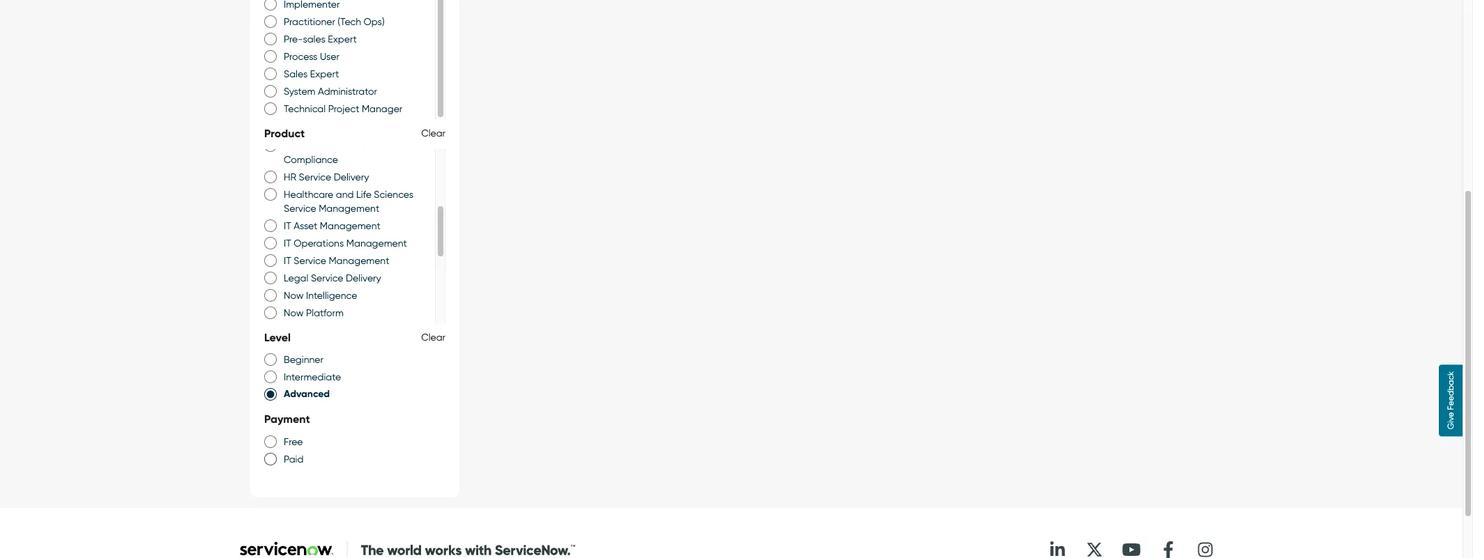 Task type: describe. For each thing, give the bounding box(es) containing it.
and inside "governance risk and compliance"
[[361, 140, 379, 151]]

system administrator
[[284, 86, 377, 97]]

pre-sales expert
[[284, 33, 357, 44]]

facebook image
[[1154, 536, 1182, 558]]

sales expert
[[284, 68, 339, 79]]

clear for product
[[421, 127, 445, 139]]

delivery for hr service delivery
[[334, 171, 369, 182]]

service for hr
[[299, 171, 331, 182]]

intermediate
[[284, 372, 341, 383]]

healthcare
[[284, 189, 333, 200]]

practitioner
[[284, 16, 335, 27]]

governance risk and compliance
[[284, 140, 379, 165]]

administrator
[[318, 86, 377, 97]]

hr
[[284, 171, 296, 182]]

paid
[[284, 454, 304, 465]]

it for it operations management
[[284, 237, 291, 249]]

operations
[[294, 237, 344, 249]]

service inside healthcare and life sciences service management
[[284, 203, 316, 214]]

system
[[284, 86, 315, 97]]

now for now platform
[[284, 307, 304, 318]]

(tech
[[338, 16, 361, 27]]

level
[[264, 331, 291, 344]]

now intelligence
[[284, 290, 357, 301]]

now platform
[[284, 307, 344, 318]]

advanced
[[284, 389, 330, 400]]

asset
[[294, 220, 317, 231]]



Task type: vqa. For each thing, say whether or not it's contained in the screenshot.
the "forward,"
no



Task type: locate. For each thing, give the bounding box(es) containing it.
management for asset
[[320, 220, 381, 231]]

1 vertical spatial now
[[284, 307, 304, 318]]

ops)
[[364, 16, 385, 27]]

1 vertical spatial and
[[336, 189, 354, 200]]

sciences
[[374, 189, 413, 200]]

0 vertical spatial now
[[284, 290, 304, 301]]

1 vertical spatial delivery
[[346, 272, 381, 283]]

sales
[[303, 33, 325, 44]]

it
[[284, 220, 291, 231], [284, 237, 291, 249], [284, 255, 291, 266]]

it asset management
[[284, 220, 381, 231]]

pre-
[[284, 33, 303, 44]]

1 vertical spatial expert
[[310, 68, 339, 79]]

2 now from the top
[[284, 307, 304, 318]]

management up it service management
[[346, 237, 407, 249]]

management up it operations management
[[320, 220, 381, 231]]

and
[[361, 140, 379, 151], [336, 189, 354, 200]]

1 vertical spatial it
[[284, 237, 291, 249]]

it left asset on the left top of page
[[284, 220, 291, 231]]

youtube image
[[1118, 536, 1145, 558]]

3 it from the top
[[284, 255, 291, 266]]

now down legal
[[284, 290, 304, 301]]

0 vertical spatial it
[[284, 220, 291, 231]]

clear button for product
[[421, 126, 445, 142]]

clear for level
[[421, 332, 445, 343]]

management inside healthcare and life sciences service management
[[319, 203, 379, 214]]

servicenow image
[[240, 542, 575, 557]]

management down life
[[319, 203, 379, 214]]

linkedin image
[[1044, 536, 1072, 558]]

now for now intelligence
[[284, 290, 304, 301]]

delivery
[[334, 171, 369, 182], [346, 272, 381, 283]]

1 horizontal spatial and
[[361, 140, 379, 151]]

legal service delivery
[[284, 272, 381, 283]]

manager
[[362, 103, 402, 114]]

now up level
[[284, 307, 304, 318]]

and inside healthcare and life sciences service management
[[336, 189, 354, 200]]

and right risk at top
[[361, 140, 379, 151]]

intelligence
[[306, 290, 357, 301]]

project
[[328, 103, 359, 114]]

clear
[[421, 127, 445, 139], [421, 332, 445, 343]]

healthcare and life sciences service management
[[284, 189, 413, 214]]

free
[[284, 437, 303, 448]]

clear button for level
[[421, 330, 445, 346]]

1 vertical spatial clear button
[[421, 330, 445, 346]]

management for service
[[329, 255, 389, 266]]

0 vertical spatial clear
[[421, 127, 445, 139]]

2 clear button from the top
[[421, 330, 445, 346]]

service down operations
[[294, 255, 326, 266]]

now
[[284, 290, 304, 301], [284, 307, 304, 318]]

2 clear from the top
[[421, 332, 445, 343]]

clear button
[[421, 126, 445, 142], [421, 330, 445, 346]]

delivery up life
[[334, 171, 369, 182]]

1 vertical spatial clear
[[421, 332, 445, 343]]

risk
[[341, 140, 358, 151]]

compliance
[[284, 154, 338, 165]]

process user
[[284, 51, 339, 62]]

beginner
[[284, 354, 323, 366]]

technical
[[284, 103, 326, 114]]

delivery down it service management
[[346, 272, 381, 283]]

technical project manager
[[284, 103, 402, 114]]

delivery for legal service delivery
[[346, 272, 381, 283]]

service down healthcare
[[284, 203, 316, 214]]

expert down the (tech
[[328, 33, 357, 44]]

0 horizontal spatial and
[[336, 189, 354, 200]]

None radio
[[264, 14, 277, 28], [264, 67, 277, 81], [264, 138, 277, 152], [264, 170, 277, 184], [264, 187, 277, 201], [264, 219, 277, 233], [264, 271, 277, 285], [264, 453, 277, 467], [264, 14, 277, 28], [264, 67, 277, 81], [264, 138, 277, 152], [264, 170, 277, 184], [264, 187, 277, 201], [264, 219, 277, 233], [264, 271, 277, 285], [264, 453, 277, 467]]

life
[[356, 189, 371, 200]]

2 it from the top
[[284, 237, 291, 249]]

1 clear from the top
[[421, 127, 445, 139]]

1 clear button from the top
[[421, 126, 445, 142]]

twitter image
[[1081, 536, 1108, 558]]

it service management
[[284, 255, 389, 266]]

0 vertical spatial clear button
[[421, 126, 445, 142]]

payment
[[264, 413, 310, 426]]

None radio
[[264, 0, 277, 11], [264, 32, 277, 46], [264, 49, 277, 63], [264, 84, 277, 98], [264, 102, 277, 116], [264, 236, 277, 250], [264, 253, 277, 267], [264, 288, 277, 302], [264, 306, 277, 320], [264, 353, 277, 367], [264, 370, 277, 384], [264, 388, 277, 402], [264, 435, 277, 449], [264, 0, 277, 11], [264, 32, 277, 46], [264, 49, 277, 63], [264, 84, 277, 98], [264, 102, 277, 116], [264, 236, 277, 250], [264, 253, 277, 267], [264, 288, 277, 302], [264, 306, 277, 320], [264, 353, 277, 367], [264, 370, 277, 384], [264, 388, 277, 402], [264, 435, 277, 449]]

0 vertical spatial delivery
[[334, 171, 369, 182]]

legal
[[284, 272, 308, 283]]

it for it asset management
[[284, 220, 291, 231]]

0 vertical spatial and
[[361, 140, 379, 151]]

expert
[[328, 33, 357, 44], [310, 68, 339, 79]]

practitioner (tech ops)
[[284, 16, 385, 27]]

management for operations
[[346, 237, 407, 249]]

0 vertical spatial expert
[[328, 33, 357, 44]]

governance
[[284, 140, 339, 151]]

expert down user
[[310, 68, 339, 79]]

it for it service management
[[284, 255, 291, 266]]

1 it from the top
[[284, 220, 291, 231]]

user
[[320, 51, 339, 62]]

service up intelligence
[[311, 272, 343, 283]]

and left life
[[336, 189, 354, 200]]

sales
[[284, 68, 308, 79]]

2 vertical spatial it
[[284, 255, 291, 266]]

service for legal
[[311, 272, 343, 283]]

it operations management
[[284, 237, 407, 249]]

product
[[264, 127, 305, 140]]

it left operations
[[284, 237, 291, 249]]

service
[[299, 171, 331, 182], [284, 203, 316, 214], [294, 255, 326, 266], [311, 272, 343, 283]]

service for it
[[294, 255, 326, 266]]

process
[[284, 51, 318, 62]]

1 now from the top
[[284, 290, 304, 301]]

service down compliance
[[299, 171, 331, 182]]

management down it operations management
[[329, 255, 389, 266]]

hr service delivery
[[284, 171, 369, 182]]

it up legal
[[284, 255, 291, 266]]

management
[[319, 203, 379, 214], [320, 220, 381, 231], [346, 237, 407, 249], [329, 255, 389, 266]]

platform
[[306, 307, 344, 318]]



